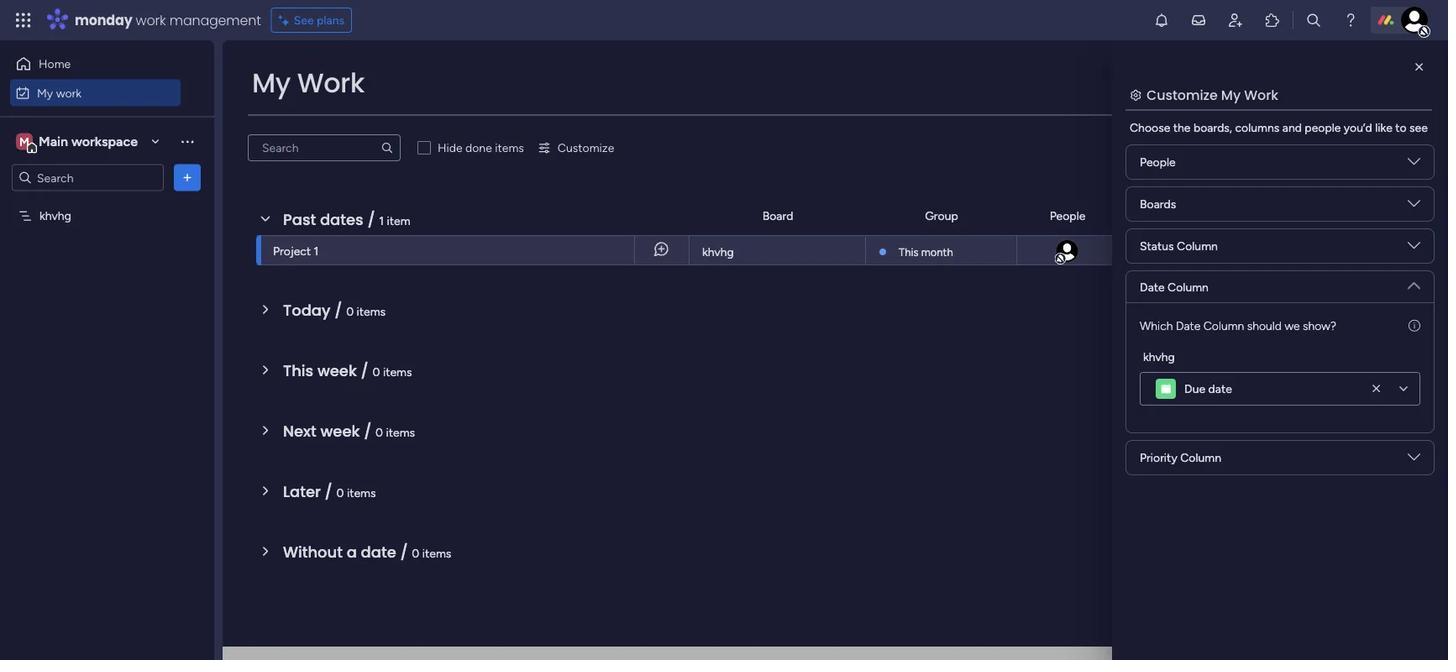Task type: vqa. For each thing, say whether or not it's contained in the screenshot.
the left the This
yes



Task type: locate. For each thing, give the bounding box(es) containing it.
main content containing past dates /
[[223, 40, 1448, 660]]

dapulse dropdown down arrow image for status column
[[1408, 239, 1421, 258]]

customize button
[[531, 134, 621, 161]]

customize my work
[[1147, 85, 1279, 104]]

work
[[136, 11, 166, 29], [56, 86, 82, 100]]

done
[[465, 141, 492, 155]]

khvhg heading
[[1143, 348, 1175, 365]]

0 horizontal spatial work
[[56, 86, 82, 100]]

this
[[899, 245, 919, 259], [283, 360, 314, 381]]

1 horizontal spatial this
[[899, 245, 919, 259]]

1 vertical spatial customize
[[558, 141, 614, 155]]

0 right later
[[336, 486, 344, 500]]

1 inside 'past dates / 1 item'
[[379, 213, 384, 228]]

next week / 0 items
[[283, 420, 415, 442]]

1 left item
[[379, 213, 384, 228]]

main
[[39, 134, 68, 150]]

this up next
[[283, 360, 314, 381]]

week
[[317, 360, 357, 381], [320, 420, 360, 442]]

3 dapulse dropdown down arrow image from the top
[[1408, 239, 1421, 258]]

0 horizontal spatial customize
[[558, 141, 614, 155]]

boards
[[1140, 197, 1176, 211]]

my up boards,
[[1221, 85, 1241, 104]]

customize inside button
[[558, 141, 614, 155]]

status
[[1277, 209, 1312, 223], [1140, 239, 1174, 253]]

0 vertical spatial week
[[317, 360, 357, 381]]

work up columns
[[1244, 85, 1279, 104]]

later
[[283, 481, 321, 502]]

week for next
[[320, 420, 360, 442]]

work down "home"
[[56, 86, 82, 100]]

status column
[[1140, 239, 1218, 253]]

people
[[1140, 155, 1176, 169], [1050, 209, 1086, 223]]

work right the monday
[[136, 11, 166, 29]]

0 horizontal spatial my
[[37, 86, 53, 100]]

1 horizontal spatial khvhg
[[702, 245, 734, 259]]

date right 'which'
[[1176, 318, 1201, 333]]

due
[[1184, 382, 1206, 396]]

main workspace
[[39, 134, 138, 150]]

we
[[1285, 318, 1300, 333]]

0 horizontal spatial khvhg
[[39, 209, 71, 223]]

0 down this week / 0 items
[[376, 425, 383, 439]]

/ right a
[[400, 541, 408, 563]]

0 horizontal spatial this
[[283, 360, 314, 381]]

customize
[[1147, 85, 1218, 104], [558, 141, 614, 155]]

gary orlando image
[[1401, 7, 1428, 34], [1055, 239, 1080, 264]]

priority
[[1393, 209, 1431, 223], [1140, 451, 1178, 465]]

hide
[[438, 141, 463, 155]]

dates
[[320, 209, 364, 230]]

/
[[367, 209, 375, 230], [335, 299, 342, 321], [361, 360, 369, 381], [364, 420, 372, 442], [325, 481, 333, 502], [400, 541, 408, 563]]

option
[[0, 201, 214, 204]]

workspace selection element
[[16, 131, 140, 153]]

column
[[1177, 239, 1218, 253], [1168, 280, 1209, 294], [1204, 318, 1244, 333], [1180, 451, 1221, 465]]

dapulse dropdown down arrow image
[[1408, 155, 1421, 174], [1408, 197, 1421, 216], [1408, 239, 1421, 258], [1408, 451, 1421, 470]]

am
[[1217, 244, 1234, 257]]

2 horizontal spatial my
[[1221, 85, 1241, 104]]

this for week
[[283, 360, 314, 381]]

my inside button
[[37, 86, 53, 100]]

khvhg inside group
[[1143, 349, 1175, 364]]

0 horizontal spatial date
[[361, 541, 396, 563]]

2 horizontal spatial khvhg
[[1143, 349, 1175, 364]]

0 vertical spatial priority
[[1393, 209, 1431, 223]]

my
[[252, 64, 291, 102], [1221, 85, 1241, 104], [37, 86, 53, 100]]

choose
[[1130, 121, 1170, 135]]

columns
[[1235, 121, 1280, 135]]

date
[[1208, 382, 1232, 396], [361, 541, 396, 563]]

0 inside this week / 0 items
[[373, 365, 380, 379]]

0 up the next week / 0 items
[[373, 365, 380, 379]]

priority column
[[1140, 451, 1221, 465]]

today / 0 items
[[283, 299, 386, 321]]

0 vertical spatial work
[[136, 11, 166, 29]]

khvhg list box
[[0, 198, 214, 457]]

work
[[297, 64, 365, 102], [1244, 85, 1279, 104]]

2 vertical spatial khvhg
[[1143, 349, 1175, 364]]

date right due
[[1208, 382, 1232, 396]]

workspace options image
[[179, 133, 196, 150]]

0 vertical spatial khvhg
[[39, 209, 71, 223]]

1
[[379, 213, 384, 228], [314, 244, 319, 258]]

next
[[283, 420, 317, 442]]

1 dapulse dropdown down arrow image from the top
[[1408, 155, 1421, 174]]

1 vertical spatial work
[[56, 86, 82, 100]]

0 right a
[[412, 546, 419, 560]]

my down see plans button
[[252, 64, 291, 102]]

my inside main content
[[1221, 85, 1241, 104]]

1 horizontal spatial date
[[1208, 382, 1232, 396]]

0 vertical spatial people
[[1140, 155, 1176, 169]]

date
[[1164, 209, 1189, 223], [1140, 280, 1165, 294], [1176, 318, 1201, 333]]

1 horizontal spatial priority
[[1393, 209, 1431, 223]]

items inside today / 0 items
[[357, 304, 386, 318]]

0 inside today / 0 items
[[346, 304, 354, 318]]

1 horizontal spatial work
[[136, 11, 166, 29]]

/ left item
[[367, 209, 375, 230]]

week down today / 0 items
[[317, 360, 357, 381]]

2 dapulse dropdown down arrow image from the top
[[1408, 197, 1421, 216]]

show?
[[1303, 318, 1337, 333]]

4 dapulse dropdown down arrow image from the top
[[1408, 451, 1421, 470]]

khvhg group
[[1140, 348, 1421, 406]]

0 horizontal spatial work
[[297, 64, 365, 102]]

week right next
[[320, 420, 360, 442]]

1 vertical spatial people
[[1050, 209, 1086, 223]]

date right a
[[361, 541, 396, 563]]

0 vertical spatial date
[[1164, 209, 1189, 223]]

column for date column
[[1168, 280, 1209, 294]]

dapulse dropdown down arrow image for people
[[1408, 155, 1421, 174]]

choose the boards, columns and people you'd like to see
[[1130, 121, 1428, 135]]

this for month
[[899, 245, 919, 259]]

items
[[495, 141, 524, 155], [357, 304, 386, 318], [383, 365, 412, 379], [386, 425, 415, 439], [347, 486, 376, 500], [422, 546, 451, 560]]

work inside main content
[[1244, 85, 1279, 104]]

date down nov
[[1140, 280, 1165, 294]]

0 right today
[[346, 304, 354, 318]]

gary orlando image left v2 overdue deadline icon
[[1055, 239, 1080, 264]]

1 right project
[[314, 244, 319, 258]]

inbox image
[[1190, 12, 1207, 29]]

1 vertical spatial this
[[283, 360, 314, 381]]

which date column should we show?
[[1140, 318, 1337, 333]]

this left month
[[899, 245, 919, 259]]

0 vertical spatial this
[[899, 245, 919, 259]]

work down plans
[[297, 64, 365, 102]]

dapulse dropdown down arrow image
[[1408, 273, 1421, 292]]

None search field
[[248, 134, 401, 161]]

date column
[[1140, 280, 1209, 294]]

1 horizontal spatial my
[[252, 64, 291, 102]]

invite members image
[[1227, 12, 1244, 29]]

/ right later
[[325, 481, 333, 502]]

boards,
[[1194, 121, 1232, 135]]

my down "home"
[[37, 86, 53, 100]]

date up status column
[[1164, 209, 1189, 223]]

my work
[[252, 64, 365, 102]]

0 horizontal spatial priority
[[1140, 451, 1178, 465]]

1 vertical spatial 1
[[314, 244, 319, 258]]

1 vertical spatial gary orlando image
[[1055, 239, 1080, 264]]

gary orlando image right help image
[[1401, 7, 1428, 34]]

see
[[1410, 121, 1428, 135]]

items inside later / 0 items
[[347, 486, 376, 500]]

0 horizontal spatial people
[[1050, 209, 1086, 223]]

1 vertical spatial priority
[[1140, 451, 1178, 465]]

should
[[1247, 318, 1282, 333]]

1 horizontal spatial customize
[[1147, 85, 1218, 104]]

0 vertical spatial customize
[[1147, 85, 1218, 104]]

0 vertical spatial gary orlando image
[[1401, 7, 1428, 34]]

items inside the next week / 0 items
[[386, 425, 415, 439]]

1 horizontal spatial 1
[[379, 213, 384, 228]]

0 vertical spatial status
[[1277, 209, 1312, 223]]

0 horizontal spatial status
[[1140, 239, 1174, 253]]

options image
[[179, 169, 196, 186]]

past dates / 1 item
[[283, 209, 410, 230]]

1 vertical spatial status
[[1140, 239, 1174, 253]]

/ down this week / 0 items
[[364, 420, 372, 442]]

0 vertical spatial 1
[[379, 213, 384, 228]]

0 vertical spatial date
[[1208, 382, 1232, 396]]

main content
[[223, 40, 1448, 660]]

09:00
[[1185, 244, 1215, 257]]

work inside my work button
[[56, 86, 82, 100]]

1 vertical spatial khvhg
[[702, 245, 734, 259]]

1 vertical spatial date
[[361, 541, 396, 563]]

due date
[[1184, 382, 1232, 396]]

items inside without a date / 0 items
[[422, 546, 451, 560]]

monday
[[75, 11, 132, 29]]

0
[[346, 304, 354, 318], [373, 365, 380, 379], [376, 425, 383, 439], [336, 486, 344, 500], [412, 546, 419, 560]]

priority for priority column
[[1140, 451, 1178, 465]]

my for my work
[[37, 86, 53, 100]]

1 horizontal spatial status
[[1277, 209, 1312, 223]]

khvhg
[[39, 209, 71, 223], [702, 245, 734, 259], [1143, 349, 1175, 364]]

1 vertical spatial date
[[1140, 280, 1165, 294]]

khvhg inside 'list box'
[[39, 209, 71, 223]]

v2 info image
[[1409, 317, 1421, 334]]

customize for customize my work
[[1147, 85, 1218, 104]]

today
[[283, 299, 331, 321]]

1 vertical spatial week
[[320, 420, 360, 442]]

my for my work
[[252, 64, 291, 102]]

see plans
[[294, 13, 345, 27]]

1 horizontal spatial work
[[1244, 85, 1279, 104]]

without a date / 0 items
[[283, 541, 451, 563]]

v2 overdue deadline image
[[1124, 242, 1137, 258]]



Task type: describe. For each thing, give the bounding box(es) containing it.
later / 0 items
[[283, 481, 376, 502]]

0 horizontal spatial gary orlando image
[[1055, 239, 1080, 264]]

which
[[1140, 318, 1173, 333]]

hide done items
[[438, 141, 524, 155]]

date for date
[[1164, 209, 1189, 223]]

15,
[[1169, 244, 1182, 257]]

1 horizontal spatial people
[[1140, 155, 1176, 169]]

notifications image
[[1153, 12, 1170, 29]]

nov 15, 09:00 am
[[1146, 244, 1234, 257]]

and
[[1283, 121, 1302, 135]]

dapulse dropdown down arrow image for boards
[[1408, 197, 1421, 216]]

0 inside without a date / 0 items
[[412, 546, 419, 560]]

plans
[[317, 13, 345, 27]]

project
[[273, 244, 311, 258]]

dapulse dropdown down arrow image for priority column
[[1408, 451, 1421, 470]]

home button
[[10, 50, 181, 77]]

see
[[294, 13, 314, 27]]

0 inside later / 0 items
[[336, 486, 344, 500]]

date inside khvhg group
[[1208, 382, 1232, 396]]

search everything image
[[1305, 12, 1322, 29]]

select product image
[[15, 12, 32, 29]]

group
[[925, 209, 958, 223]]

my work
[[37, 86, 82, 100]]

workspace image
[[16, 132, 33, 151]]

see plans button
[[271, 8, 352, 33]]

my work button
[[10, 79, 181, 106]]

0 horizontal spatial 1
[[314, 244, 319, 258]]

week for this
[[317, 360, 357, 381]]

khvhg link
[[700, 236, 855, 266]]

khvhg for khvhg group
[[1143, 349, 1175, 364]]

Filter dashboard by text search field
[[248, 134, 401, 161]]

you'd
[[1344, 121, 1372, 135]]

m
[[19, 134, 29, 149]]

this week / 0 items
[[283, 360, 412, 381]]

1 horizontal spatial gary orlando image
[[1401, 7, 1428, 34]]

management
[[169, 11, 261, 29]]

nov
[[1146, 244, 1166, 257]]

month
[[921, 245, 953, 259]]

the
[[1173, 121, 1191, 135]]

/ up the next week / 0 items
[[361, 360, 369, 381]]

status for status column
[[1140, 239, 1174, 253]]

apps image
[[1264, 12, 1281, 29]]

like
[[1375, 121, 1393, 135]]

board
[[762, 209, 793, 223]]

0 inside the next week / 0 items
[[376, 425, 383, 439]]

date for date column
[[1140, 280, 1165, 294]]

a
[[347, 541, 357, 563]]

item
[[387, 213, 410, 228]]

khvhg for khvhg link
[[702, 245, 734, 259]]

priority for priority
[[1393, 209, 1431, 223]]

work for monday
[[136, 11, 166, 29]]

customize for customize
[[558, 141, 614, 155]]

column for status column
[[1177, 239, 1218, 253]]

items inside this week / 0 items
[[383, 365, 412, 379]]

home
[[39, 57, 71, 71]]

without
[[283, 541, 343, 563]]

/ right today
[[335, 299, 342, 321]]

work for my
[[56, 86, 82, 100]]

search image
[[381, 141, 394, 155]]

to
[[1396, 121, 1407, 135]]

people
[[1305, 121, 1341, 135]]

2 vertical spatial date
[[1176, 318, 1201, 333]]

help image
[[1342, 12, 1359, 29]]

past
[[283, 209, 316, 230]]

this month
[[899, 245, 953, 259]]

status for status
[[1277, 209, 1312, 223]]

Search in workspace field
[[35, 168, 140, 187]]

monday work management
[[75, 11, 261, 29]]

workspace
[[71, 134, 138, 150]]

column for priority column
[[1180, 451, 1221, 465]]

project 1
[[273, 244, 319, 258]]



